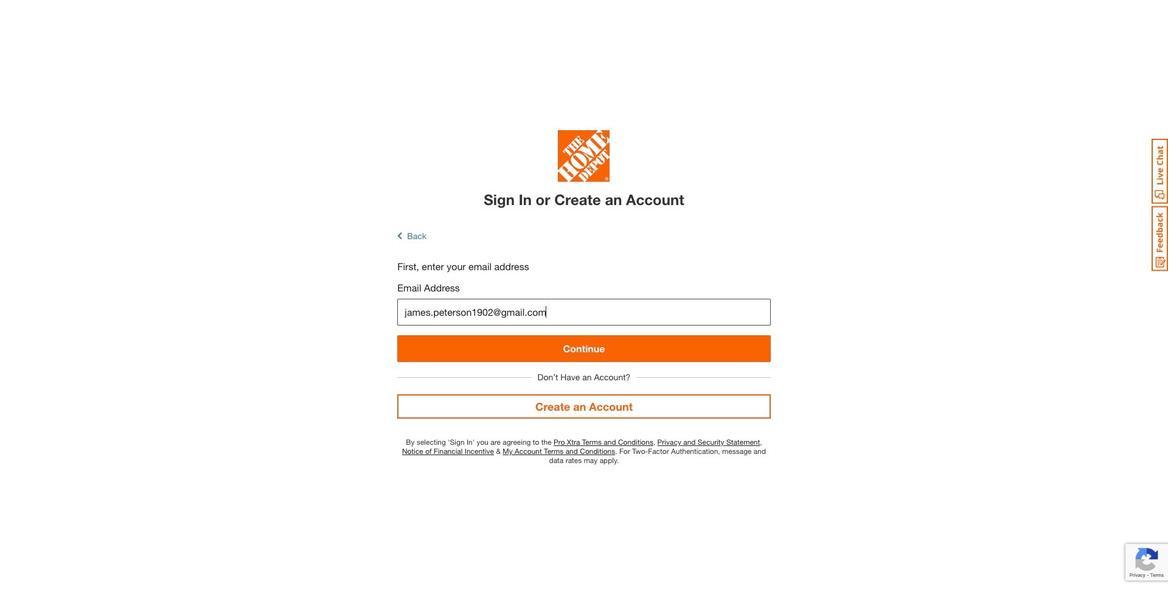 Task type: locate. For each thing, give the bounding box(es) containing it.
live chat image
[[1152, 139, 1168, 204]]

feedback link image
[[1152, 206, 1168, 271]]

None email field
[[398, 299, 771, 326]]

thd logo image
[[558, 130, 610, 185]]



Task type: describe. For each thing, give the bounding box(es) containing it.
back arrow image
[[398, 231, 402, 241]]



Task type: vqa. For each thing, say whether or not it's contained in the screenshot.
"3 / 6" group
no



